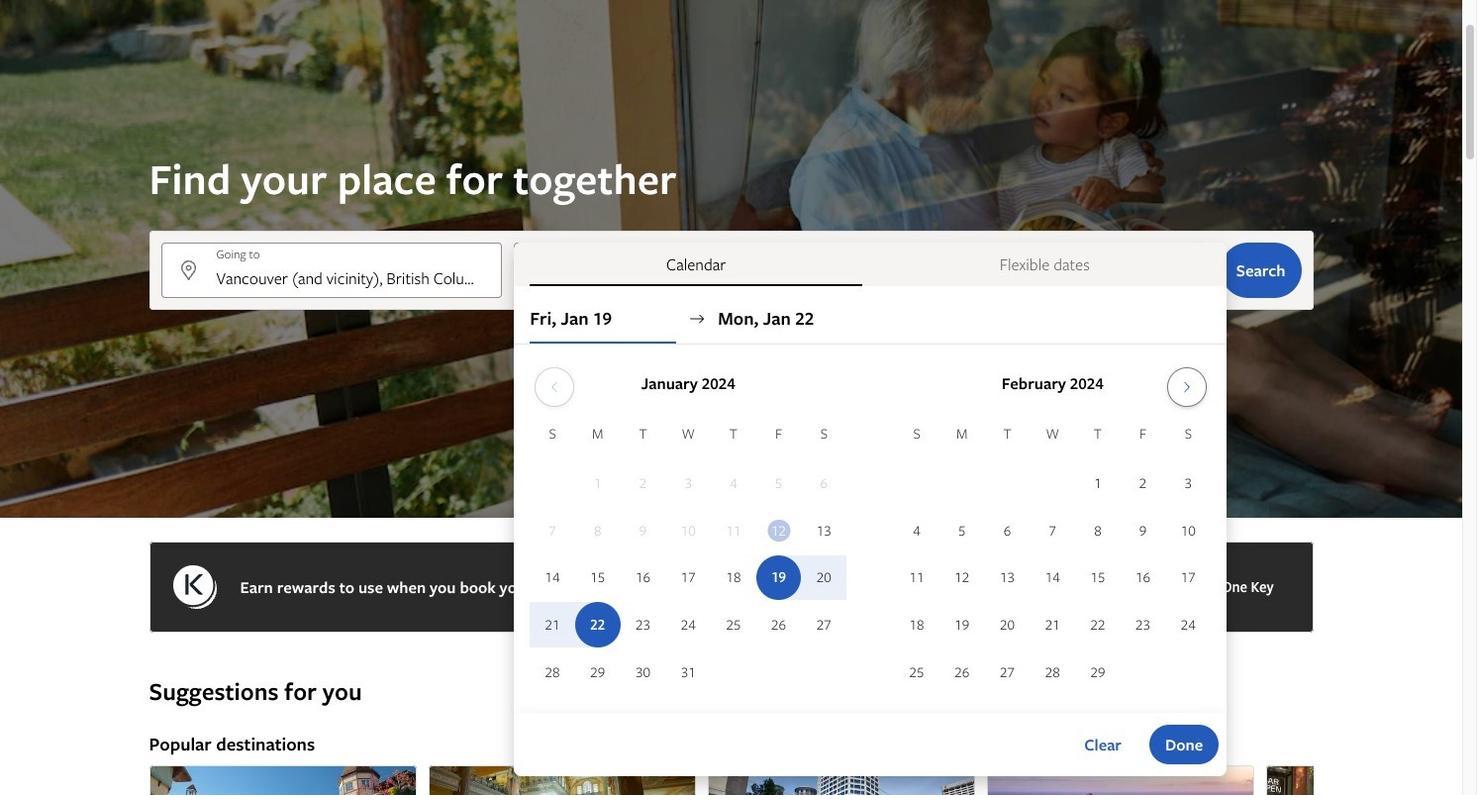 Task type: locate. For each thing, give the bounding box(es) containing it.
application inside wizard region
[[530, 360, 1212, 697]]

recently viewed region
[[137, 645, 1326, 677]]

next month image
[[1176, 379, 1199, 395]]

application
[[530, 360, 1212, 697]]

previous month image
[[543, 379, 566, 395]]

downtown seattle featuring a skyscraper, a city and street scenes image
[[708, 766, 975, 795]]

february 2024 element
[[895, 423, 1212, 697]]

tab list
[[514, 243, 1228, 286]]

today element
[[768, 520, 791, 542]]



Task type: describe. For each thing, give the bounding box(es) containing it.
gastown showing signage, street scenes and outdoor eating image
[[1266, 766, 1478, 795]]

january 2024 element
[[530, 423, 847, 697]]

las vegas featuring interior views image
[[428, 766, 696, 795]]

leavenworth featuring a small town or village and street scenes image
[[149, 766, 417, 795]]

makiki - lower punchbowl - tantalus showing landscape views, a sunset and a city image
[[987, 766, 1255, 795]]

tab list inside wizard region
[[514, 243, 1228, 286]]

wizard region
[[0, 0, 1463, 777]]

directional image
[[689, 310, 707, 328]]



Task type: vqa. For each thing, say whether or not it's contained in the screenshot.
"application"
yes



